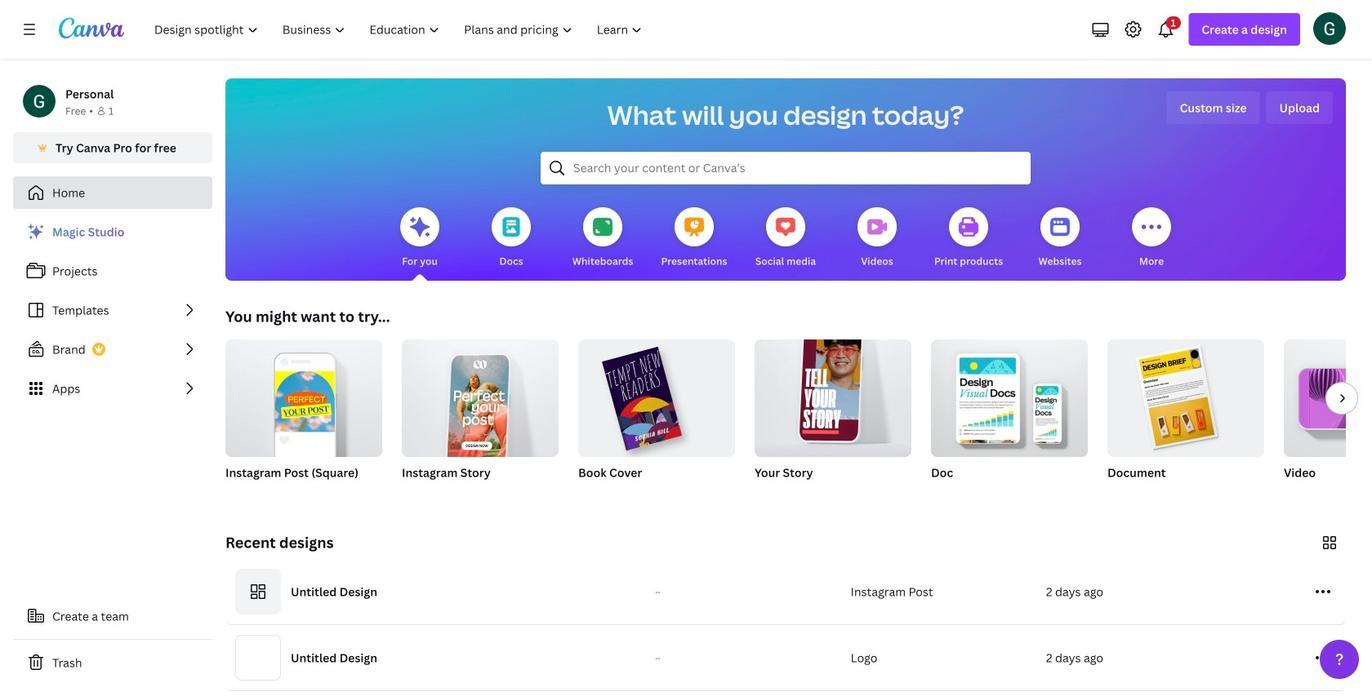 Task type: locate. For each thing, give the bounding box(es) containing it.
None search field
[[541, 152, 1031, 185]]

top level navigation element
[[144, 13, 656, 46]]

group
[[755, 330, 912, 502], [755, 330, 912, 458], [225, 333, 382, 502], [225, 333, 382, 458], [402, 333, 559, 502], [402, 333, 559, 467], [578, 333, 735, 502], [578, 333, 735, 458], [931, 333, 1088, 502], [931, 333, 1088, 458], [1108, 333, 1265, 502], [1108, 333, 1265, 458], [1284, 340, 1373, 502], [1284, 340, 1373, 458]]

Search search field
[[574, 153, 998, 184]]

list
[[13, 216, 212, 405]]



Task type: describe. For each thing, give the bounding box(es) containing it.
greg robinson image
[[1314, 12, 1346, 45]]



Task type: vqa. For each thing, say whether or not it's contained in the screenshot.
pairing at bottom left
no



